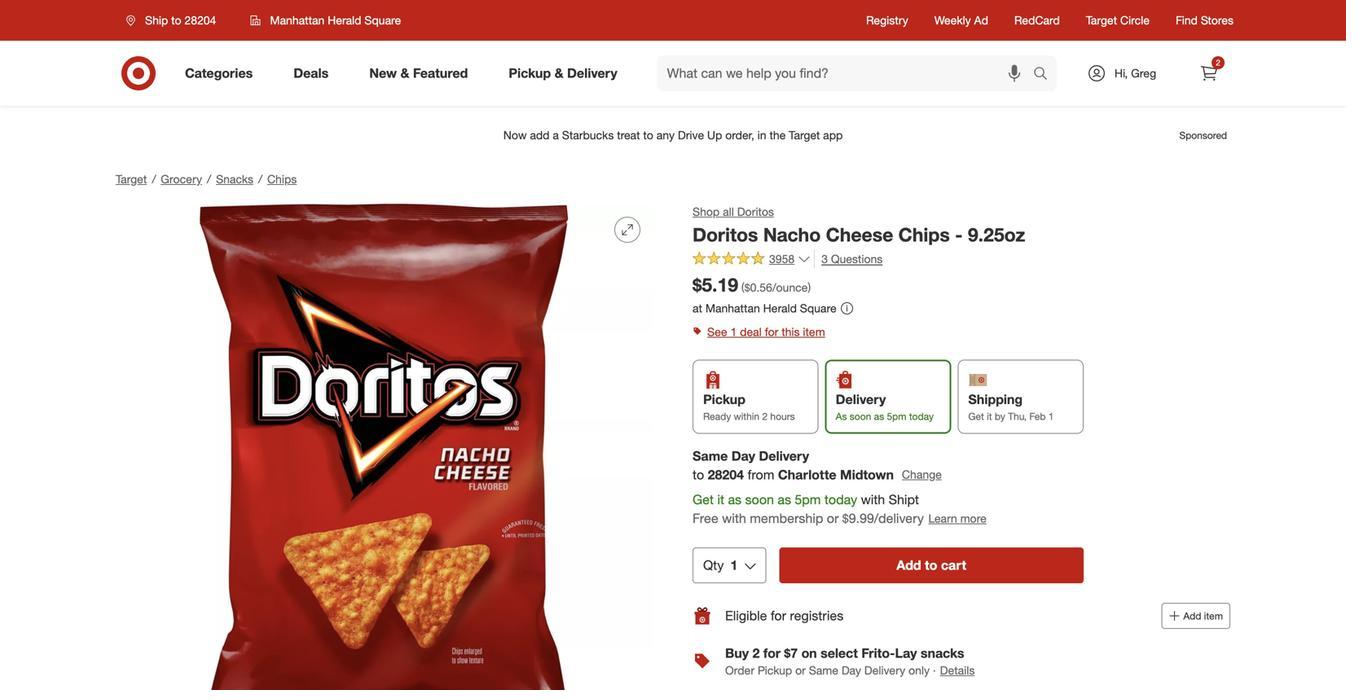 Task type: locate. For each thing, give the bounding box(es) containing it.
same inside buy 2 for $7 on select frito-lay snacks order pickup or same day delivery only ∙ details
[[809, 663, 839, 677]]

chips left -
[[899, 223, 950, 246]]

&
[[401, 65, 409, 81], [555, 65, 564, 81]]

0 horizontal spatial &
[[401, 65, 409, 81]]

0 horizontal spatial 2
[[753, 645, 760, 661]]

1 vertical spatial add
[[1184, 610, 1201, 622]]

0 vertical spatial 1
[[731, 325, 737, 339]]

get up free
[[693, 492, 714, 508]]

snacks
[[921, 645, 964, 661]]

2 vertical spatial pickup
[[758, 663, 792, 677]]

0 vertical spatial soon
[[850, 410, 871, 422]]

0 horizontal spatial today
[[825, 492, 857, 508]]

new & featured
[[369, 65, 468, 81]]

$5.19
[[693, 273, 738, 296]]

today down from charlotte midtown
[[825, 492, 857, 508]]

0 horizontal spatial or
[[795, 663, 806, 677]]

membership
[[750, 511, 823, 526]]

0 vertical spatial target
[[1086, 13, 1117, 27]]

& for pickup
[[555, 65, 564, 81]]

2 vertical spatial to
[[925, 557, 937, 573]]

delivery inside 'pickup & delivery' link
[[567, 65, 617, 81]]

to for add
[[925, 557, 937, 573]]

1 vertical spatial manhattan
[[706, 301, 760, 315]]

0 vertical spatial add
[[897, 557, 921, 573]]

soon inside the delivery as soon as 5pm today
[[850, 410, 871, 422]]

order
[[725, 663, 755, 677]]

today up change
[[909, 410, 934, 422]]

charlotte
[[778, 467, 837, 483]]

5pm
[[887, 410, 907, 422], [795, 492, 821, 508]]

1 horizontal spatial pickup
[[703, 391, 746, 407]]

0 horizontal spatial to
[[171, 13, 181, 27]]

soon down from
[[745, 492, 774, 508]]

0 horizontal spatial as
[[728, 492, 742, 508]]

new
[[369, 65, 397, 81]]

to right 'ship'
[[171, 13, 181, 27]]

0 vertical spatial to
[[171, 13, 181, 27]]

1 vertical spatial same
[[809, 663, 839, 677]]

pickup
[[509, 65, 551, 81], [703, 391, 746, 407], [758, 663, 792, 677]]

weekly
[[935, 13, 971, 27]]

or inside get it as soon as 5pm today with shipt free with membership or $9.99/delivery learn more
[[827, 511, 839, 526]]

0 vertical spatial 28204
[[185, 13, 216, 27]]

1
[[731, 325, 737, 339], [1049, 410, 1054, 422], [730, 557, 738, 573]]

to inside dropdown button
[[171, 13, 181, 27]]

1 horizontal spatial 2
[[762, 410, 768, 422]]

0 horizontal spatial herald
[[328, 13, 361, 27]]

manhattan up "deals"
[[270, 13, 325, 27]]

chips link
[[267, 172, 297, 186]]

buy
[[725, 645, 749, 661]]

buy 2 for $7 on select frito-lay snacks order pickup or same day delivery only ∙ details
[[725, 645, 975, 677]]

2 right buy
[[753, 645, 760, 661]]

5pm right as
[[887, 410, 907, 422]]

herald up deals "link"
[[328, 13, 361, 27]]

for left this
[[765, 325, 779, 339]]

0 vertical spatial get
[[968, 410, 984, 422]]

target
[[1086, 13, 1117, 27], [116, 172, 147, 186]]

herald
[[328, 13, 361, 27], [763, 301, 797, 315]]

1 vertical spatial today
[[825, 492, 857, 508]]

learn
[[928, 511, 957, 526]]

or down 'on'
[[795, 663, 806, 677]]

target left circle at the top of page
[[1086, 13, 1117, 27]]

1 horizontal spatial chips
[[899, 223, 950, 246]]

herald down /ounce
[[763, 301, 797, 315]]

snacks link
[[216, 172, 253, 186]]

1 vertical spatial 28204
[[708, 467, 744, 483]]

it inside get it as soon as 5pm today with shipt free with membership or $9.99/delivery learn more
[[717, 492, 724, 508]]

1 horizontal spatial same
[[809, 663, 839, 677]]

1 & from the left
[[401, 65, 409, 81]]

add to cart button
[[779, 547, 1084, 583]]

to 28204
[[693, 467, 744, 483]]

1 vertical spatial it
[[717, 492, 724, 508]]

1 horizontal spatial 28204
[[708, 467, 744, 483]]

1 right qty
[[730, 557, 738, 573]]

day
[[732, 448, 755, 464], [842, 663, 861, 677]]

get inside get it as soon as 5pm today with shipt free with membership or $9.99/delivery learn more
[[693, 492, 714, 508]]

soon
[[850, 410, 871, 422], [745, 492, 774, 508]]

0 horizontal spatial 5pm
[[795, 492, 821, 508]]

0 horizontal spatial add
[[897, 557, 921, 573]]

add
[[897, 557, 921, 573], [1184, 610, 1201, 622]]

2 vertical spatial 2
[[753, 645, 760, 661]]

0 horizontal spatial get
[[693, 492, 714, 508]]

1 vertical spatial soon
[[745, 492, 774, 508]]

0 vertical spatial square
[[365, 13, 401, 27]]

0 vertical spatial same
[[693, 448, 728, 464]]

details
[[940, 663, 975, 677]]

2 horizontal spatial to
[[925, 557, 937, 573]]

today
[[909, 410, 934, 422], [825, 492, 857, 508]]

for left the $7
[[763, 645, 781, 661]]

What can we help you find? suggestions appear below search field
[[657, 55, 1037, 91]]

0 horizontal spatial it
[[717, 492, 724, 508]]

day inside buy 2 for $7 on select frito-lay snacks order pickup or same day delivery only ∙ details
[[842, 663, 861, 677]]

shop
[[693, 205, 720, 219]]

2 vertical spatial for
[[763, 645, 781, 661]]

1 vertical spatial day
[[842, 663, 861, 677]]

more
[[960, 511, 987, 526]]

1 vertical spatial target
[[116, 172, 147, 186]]

5pm inside get it as soon as 5pm today with shipt free with membership or $9.99/delivery learn more
[[795, 492, 821, 508]]

chips
[[267, 172, 297, 186], [899, 223, 950, 246]]

see 1 deal for this item link
[[693, 321, 1231, 343]]

manhattan
[[270, 13, 325, 27], [706, 301, 760, 315]]

day up from
[[732, 448, 755, 464]]

get
[[968, 410, 984, 422], [693, 492, 714, 508]]

0 horizontal spatial manhattan
[[270, 13, 325, 27]]

3958
[[769, 252, 795, 266]]

28204 right 'ship'
[[185, 13, 216, 27]]

add item
[[1184, 610, 1223, 622]]

1 vertical spatial 5pm
[[795, 492, 821, 508]]

frito-
[[862, 645, 895, 661]]

1 horizontal spatial item
[[1204, 610, 1223, 622]]

pickup & delivery link
[[495, 55, 638, 91]]

2 horizontal spatial 2
[[1216, 57, 1221, 68]]

buy 2 for $7 on select frito-lay snacks link
[[725, 645, 964, 661]]

soon right as
[[850, 410, 871, 422]]

stores
[[1201, 13, 1234, 27]]

1 vertical spatial doritos
[[693, 223, 758, 246]]

today inside get it as soon as 5pm today with shipt free with membership or $9.99/delivery learn more
[[825, 492, 857, 508]]

0 horizontal spatial day
[[732, 448, 755, 464]]

1 vertical spatial 2
[[762, 410, 768, 422]]

shipping
[[968, 391, 1023, 407]]

2 inside 2 link
[[1216, 57, 1221, 68]]

as
[[836, 410, 847, 422]]

square down )
[[800, 301, 837, 315]]

0 vertical spatial pickup
[[509, 65, 551, 81]]

advertisement element
[[103, 116, 1244, 155]]

deals
[[294, 65, 329, 81]]

0 horizontal spatial soon
[[745, 492, 774, 508]]

same up to 28204
[[693, 448, 728, 464]]

find
[[1176, 13, 1198, 27]]

1 horizontal spatial with
[[861, 492, 885, 508]]

0 vertical spatial today
[[909, 410, 934, 422]]

1 horizontal spatial get
[[968, 410, 984, 422]]

delivery
[[567, 65, 617, 81], [836, 391, 886, 407], [759, 448, 809, 464], [864, 663, 906, 677]]

pickup for ready
[[703, 391, 746, 407]]

item inside button
[[1204, 610, 1223, 622]]

0 horizontal spatial target
[[116, 172, 147, 186]]

day down buy 2 for $7 on select frito-lay snacks link
[[842, 663, 861, 677]]

1 horizontal spatial day
[[842, 663, 861, 677]]

(
[[742, 280, 745, 295]]

or down from charlotte midtown
[[827, 511, 839, 526]]

0 horizontal spatial chips
[[267, 172, 297, 186]]

get left by
[[968, 410, 984, 422]]

redcard
[[1015, 13, 1060, 27]]

it left by
[[987, 410, 992, 422]]

5pm down charlotte
[[795, 492, 821, 508]]

0 horizontal spatial with
[[722, 511, 746, 526]]

target left grocery link
[[116, 172, 147, 186]]

1 vertical spatial item
[[1204, 610, 1223, 622]]

0 vertical spatial item
[[803, 325, 825, 339]]

1 right see
[[731, 325, 737, 339]]

0 vertical spatial it
[[987, 410, 992, 422]]

1 horizontal spatial today
[[909, 410, 934, 422]]

manhattan inside manhattan herald square dropdown button
[[270, 13, 325, 27]]

same down 'on'
[[809, 663, 839, 677]]

1 vertical spatial chips
[[899, 223, 950, 246]]

1 horizontal spatial to
[[693, 467, 704, 483]]

2 & from the left
[[555, 65, 564, 81]]

doritos right all
[[737, 205, 774, 219]]

0 horizontal spatial 28204
[[185, 13, 216, 27]]

from
[[748, 467, 774, 483]]

midtown
[[840, 467, 894, 483]]

1 horizontal spatial add
[[1184, 610, 1201, 622]]

0 vertical spatial 2
[[1216, 57, 1221, 68]]

0 vertical spatial 5pm
[[887, 410, 907, 422]]

1 vertical spatial square
[[800, 301, 837, 315]]

to left cart
[[925, 557, 937, 573]]

with right free
[[722, 511, 746, 526]]

2 inside pickup ready within 2 hours
[[762, 410, 768, 422]]

for
[[765, 325, 779, 339], [771, 608, 786, 624], [763, 645, 781, 661]]

with
[[861, 492, 885, 508], [722, 511, 746, 526]]

1 horizontal spatial it
[[987, 410, 992, 422]]

doritos down all
[[693, 223, 758, 246]]

0 horizontal spatial square
[[365, 13, 401, 27]]

1 right feb
[[1049, 410, 1054, 422]]

1 vertical spatial pickup
[[703, 391, 746, 407]]

today inside the delivery as soon as 5pm today
[[909, 410, 934, 422]]

1 horizontal spatial 5pm
[[887, 410, 907, 422]]

ship
[[145, 13, 168, 27]]

pickup inside pickup ready within 2 hours
[[703, 391, 746, 407]]

only
[[909, 663, 930, 677]]

3958 link
[[693, 250, 811, 270]]

2 left hours
[[762, 410, 768, 422]]

target link
[[116, 172, 147, 186]]

0 vertical spatial herald
[[328, 13, 361, 27]]

2
[[1216, 57, 1221, 68], [762, 410, 768, 422], [753, 645, 760, 661]]

1 horizontal spatial or
[[827, 511, 839, 526]]

add item button
[[1162, 603, 1231, 629]]

2 vertical spatial 1
[[730, 557, 738, 573]]

square up the new
[[365, 13, 401, 27]]

categories link
[[171, 55, 273, 91]]

as up 'membership' at the bottom right of page
[[778, 492, 791, 508]]

it up free
[[717, 492, 724, 508]]

to up free
[[693, 467, 704, 483]]

1 horizontal spatial &
[[555, 65, 564, 81]]

0 vertical spatial manhattan
[[270, 13, 325, 27]]

with up $9.99/delivery
[[861, 492, 885, 508]]

to inside button
[[925, 557, 937, 573]]

0 vertical spatial with
[[861, 492, 885, 508]]

target circle link
[[1086, 12, 1150, 29]]

1 vertical spatial get
[[693, 492, 714, 508]]

as inside the delivery as soon as 5pm today
[[874, 410, 884, 422]]

2 horizontal spatial as
[[874, 410, 884, 422]]

3
[[822, 252, 828, 266]]

0 horizontal spatial pickup
[[509, 65, 551, 81]]

cheese
[[826, 223, 893, 246]]

1 for qty 1
[[730, 557, 738, 573]]

chips right snacks link
[[267, 172, 297, 186]]

28204 down the same day delivery
[[708, 467, 744, 483]]

delivery inside buy 2 for $7 on select frito-lay snacks order pickup or same day delivery only ∙ details
[[864, 663, 906, 677]]

2 horizontal spatial pickup
[[758, 663, 792, 677]]

as right as
[[874, 410, 884, 422]]

1 vertical spatial 1
[[1049, 410, 1054, 422]]

registry link
[[866, 12, 908, 29]]

1 inside 'see 1 deal for this item' link
[[731, 325, 737, 339]]

find stores link
[[1176, 12, 1234, 29]]

for right the eligible
[[771, 608, 786, 624]]

as down to 28204
[[728, 492, 742, 508]]

1 horizontal spatial soon
[[850, 410, 871, 422]]

1 vertical spatial herald
[[763, 301, 797, 315]]

doritos
[[737, 205, 774, 219], [693, 223, 758, 246]]

this
[[782, 325, 800, 339]]

1 vertical spatial or
[[795, 663, 806, 677]]

1 horizontal spatial target
[[1086, 13, 1117, 27]]

2 down stores
[[1216, 57, 1221, 68]]

$5.19 ( $0.56 /ounce )
[[693, 273, 811, 296]]

doritos nacho cheese chips - 9.25oz, 1 of 7 image
[[116, 204, 654, 690]]

featured
[[413, 65, 468, 81]]

0 vertical spatial or
[[827, 511, 839, 526]]

manhattan down the (
[[706, 301, 760, 315]]



Task type: vqa. For each thing, say whether or not it's contained in the screenshot.
feb
yes



Task type: describe. For each thing, give the bounding box(es) containing it.
1 vertical spatial to
[[693, 467, 704, 483]]

search
[[1026, 67, 1065, 83]]

grocery
[[161, 172, 202, 186]]

select
[[821, 645, 858, 661]]

circle
[[1120, 13, 1150, 27]]

5pm inside the delivery as soon as 5pm today
[[887, 410, 907, 422]]

add to cart
[[897, 557, 967, 573]]

qty
[[703, 557, 724, 573]]

registry
[[866, 13, 908, 27]]

get it as soon as 5pm today with shipt free with membership or $9.99/delivery learn more
[[693, 492, 987, 526]]

herald inside dropdown button
[[328, 13, 361, 27]]

it inside 'shipping get it by thu, feb 1'
[[987, 410, 992, 422]]

)
[[808, 280, 811, 295]]

feb
[[1030, 410, 1046, 422]]

0 vertical spatial day
[[732, 448, 755, 464]]

eligible
[[725, 608, 767, 624]]

1 horizontal spatial manhattan
[[706, 301, 760, 315]]

weekly ad
[[935, 13, 988, 27]]

square inside dropdown button
[[365, 13, 401, 27]]

get inside 'shipping get it by thu, feb 1'
[[968, 410, 984, 422]]

3 questions
[[822, 252, 883, 266]]

/ounce
[[772, 280, 808, 295]]

cart
[[941, 557, 967, 573]]

or inside buy 2 for $7 on select frito-lay snacks order pickup or same day delivery only ∙ details
[[795, 663, 806, 677]]

weekly ad link
[[935, 12, 988, 29]]

find stores
[[1176, 13, 1234, 27]]

pickup inside buy 2 for $7 on select frito-lay snacks order pickup or same day delivery only ∙ details
[[758, 663, 792, 677]]

delivery inside the delivery as soon as 5pm today
[[836, 391, 886, 407]]

pickup ready within 2 hours
[[703, 391, 795, 422]]

lay
[[895, 645, 917, 661]]

target circle
[[1086, 13, 1150, 27]]

0 horizontal spatial same
[[693, 448, 728, 464]]

ready
[[703, 410, 731, 422]]

nacho
[[763, 223, 821, 246]]

$7
[[784, 645, 798, 661]]

shipt
[[889, 492, 919, 508]]

manhattan herald square
[[270, 13, 401, 27]]

soon inside get it as soon as 5pm today with shipt free with membership or $9.99/delivery learn more
[[745, 492, 774, 508]]

see
[[707, 325, 727, 339]]

registries
[[790, 608, 844, 624]]

on
[[802, 645, 817, 661]]

target for target link
[[116, 172, 147, 186]]

$9.99/delivery
[[842, 511, 924, 526]]

0 vertical spatial chips
[[267, 172, 297, 186]]

add for add to cart
[[897, 557, 921, 573]]

0 horizontal spatial item
[[803, 325, 825, 339]]

eligible for registries
[[725, 608, 844, 624]]

change
[[902, 468, 942, 482]]

1 inside 'shipping get it by thu, feb 1'
[[1049, 410, 1054, 422]]

28204 inside dropdown button
[[185, 13, 216, 27]]

snacks
[[216, 172, 253, 186]]

for inside buy 2 for $7 on select frito-lay snacks order pickup or same day delivery only ∙ details
[[763, 645, 781, 661]]

pickup & delivery
[[509, 65, 617, 81]]

& for new
[[401, 65, 409, 81]]

deal
[[740, 325, 762, 339]]

free
[[693, 511, 719, 526]]

shipping get it by thu, feb 1
[[968, 391, 1054, 422]]

to for ship
[[171, 13, 181, 27]]

1 horizontal spatial herald
[[763, 301, 797, 315]]

1 horizontal spatial square
[[800, 301, 837, 315]]

hi,
[[1115, 66, 1128, 80]]

2 inside buy 2 for $7 on select frito-lay snacks order pickup or same day delivery only ∙ details
[[753, 645, 760, 661]]

redcard link
[[1015, 12, 1060, 29]]

0 vertical spatial doritos
[[737, 205, 774, 219]]

0 vertical spatial for
[[765, 325, 779, 339]]

-
[[955, 223, 963, 246]]

questions
[[831, 252, 883, 266]]

see 1 deal for this item
[[707, 325, 825, 339]]

2 link
[[1191, 55, 1227, 91]]

hi, greg
[[1115, 66, 1156, 80]]

details button
[[939, 662, 976, 680]]

from charlotte midtown
[[748, 467, 894, 483]]

1 horizontal spatial as
[[778, 492, 791, 508]]

by
[[995, 410, 1005, 422]]

ad
[[974, 13, 988, 27]]

1 vertical spatial with
[[722, 511, 746, 526]]

ship to 28204 button
[[116, 6, 233, 35]]

same day delivery
[[693, 448, 809, 464]]

all
[[723, 205, 734, 219]]

delivery as soon as 5pm today
[[836, 391, 934, 422]]

at manhattan herald square
[[693, 301, 837, 315]]

greg
[[1131, 66, 1156, 80]]

9.25oz
[[968, 223, 1025, 246]]

pickup for &
[[509, 65, 551, 81]]

at
[[693, 301, 702, 315]]

thu,
[[1008, 410, 1027, 422]]

deals link
[[280, 55, 349, 91]]

chips inside shop all doritos doritos nacho cheese chips - 9.25oz
[[899, 223, 950, 246]]

$0.56
[[745, 280, 772, 295]]

3 questions link
[[814, 250, 883, 269]]

within
[[734, 410, 760, 422]]

add for add item
[[1184, 610, 1201, 622]]

grocery link
[[161, 172, 202, 186]]

target for target circle
[[1086, 13, 1117, 27]]

manhattan herald square button
[[240, 6, 412, 35]]

∙
[[933, 663, 936, 677]]

categories
[[185, 65, 253, 81]]

1 vertical spatial for
[[771, 608, 786, 624]]

hours
[[770, 410, 795, 422]]

qty 1
[[703, 557, 738, 573]]

new & featured link
[[356, 55, 488, 91]]

1 for see 1 deal for this item
[[731, 325, 737, 339]]



